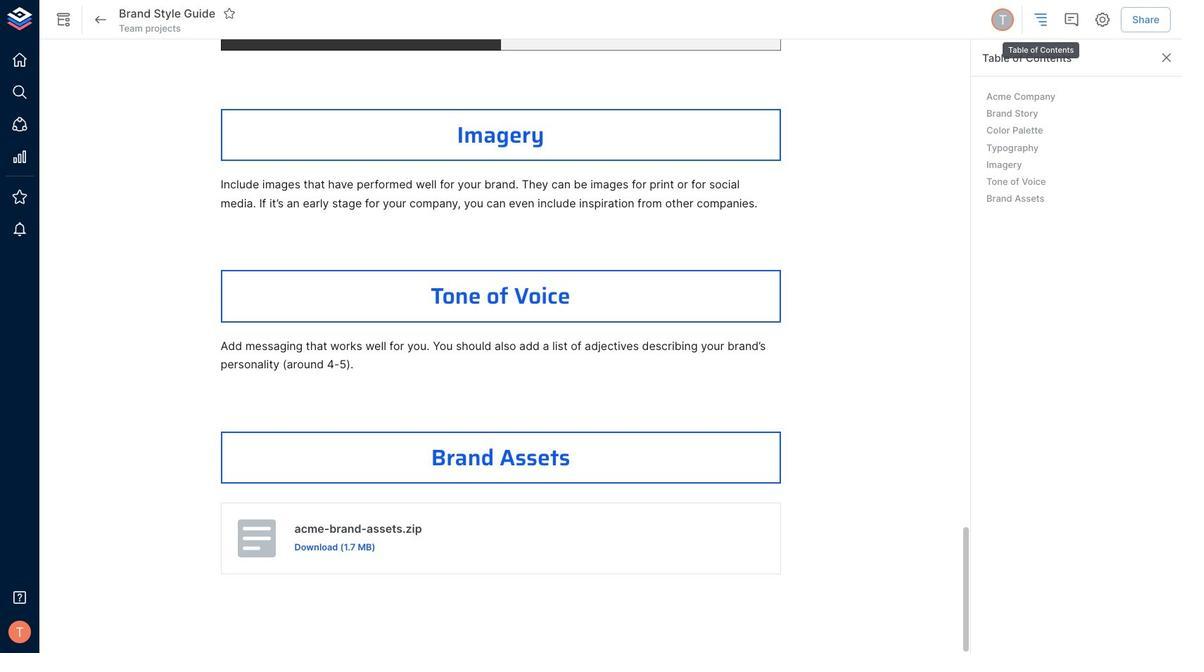 Task type: describe. For each thing, give the bounding box(es) containing it.
favorite image
[[223, 7, 236, 20]]

go back image
[[92, 11, 109, 28]]

show wiki image
[[55, 11, 72, 28]]

table of contents image
[[1033, 11, 1050, 28]]



Task type: locate. For each thing, give the bounding box(es) containing it.
tooltip
[[1002, 32, 1082, 60]]

settings image
[[1095, 11, 1112, 28]]

comments image
[[1064, 11, 1081, 28]]



Task type: vqa. For each thing, say whether or not it's contained in the screenshot.
help Image
no



